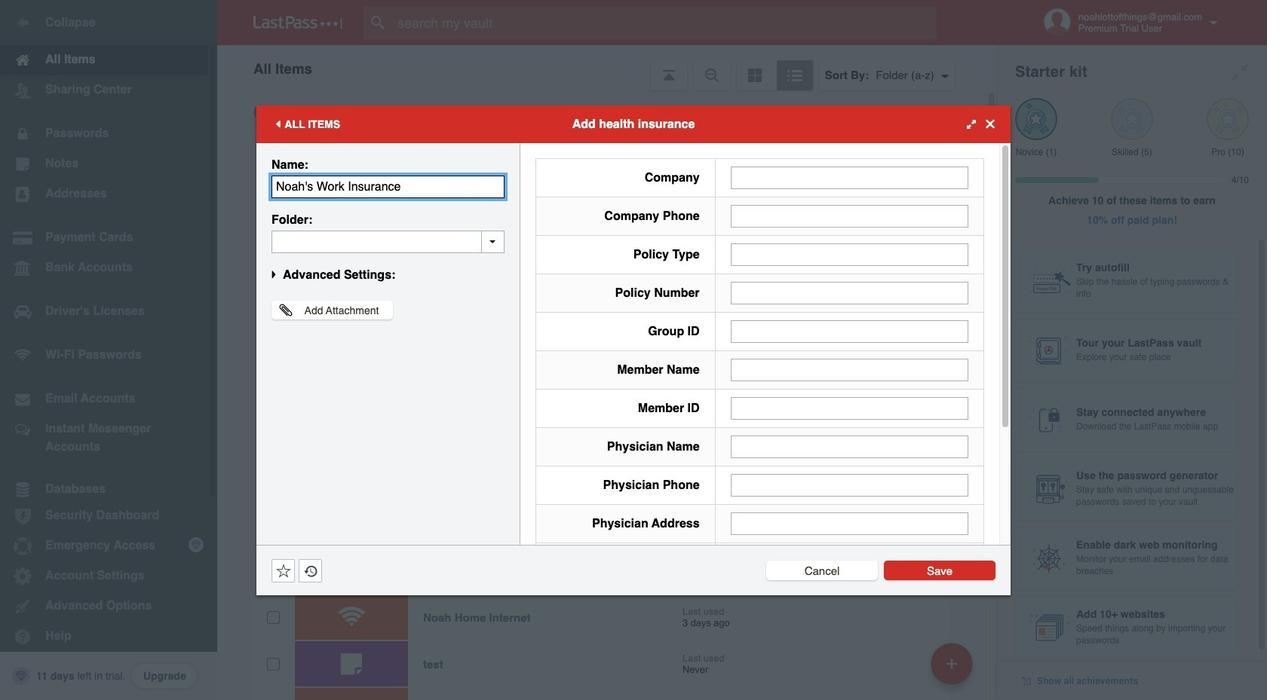 Task type: vqa. For each thing, say whether or not it's contained in the screenshot.
New item image
yes



Task type: describe. For each thing, give the bounding box(es) containing it.
new item image
[[947, 659, 957, 669]]

new item navigation
[[926, 639, 982, 701]]

lastpass image
[[253, 16, 342, 29]]

search my vault text field
[[364, 6, 966, 39]]



Task type: locate. For each thing, give the bounding box(es) containing it.
None text field
[[731, 166, 969, 189], [731, 205, 969, 227], [272, 230, 505, 253], [731, 243, 969, 266], [731, 282, 969, 304], [731, 359, 969, 381], [731, 397, 969, 420], [731, 474, 969, 497], [731, 166, 969, 189], [731, 205, 969, 227], [272, 230, 505, 253], [731, 243, 969, 266], [731, 282, 969, 304], [731, 359, 969, 381], [731, 397, 969, 420], [731, 474, 969, 497]]

None text field
[[272, 175, 505, 198], [731, 320, 969, 343], [731, 436, 969, 458], [731, 513, 969, 535], [272, 175, 505, 198], [731, 320, 969, 343], [731, 436, 969, 458], [731, 513, 969, 535]]

Search search field
[[364, 6, 966, 39]]

vault options navigation
[[217, 45, 997, 91]]

dialog
[[256, 105, 1011, 691]]

main navigation navigation
[[0, 0, 217, 701]]



